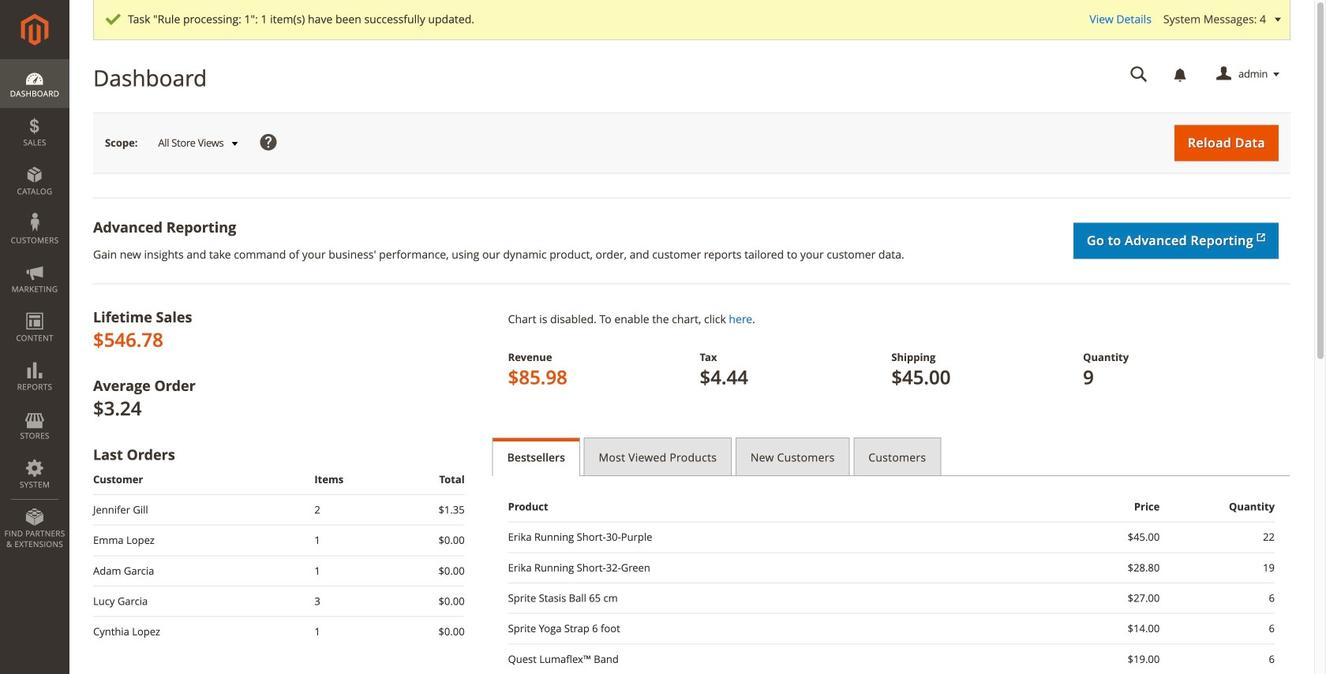 Task type: describe. For each thing, give the bounding box(es) containing it.
magento admin panel image
[[21, 13, 49, 46]]



Task type: locate. For each thing, give the bounding box(es) containing it.
menu bar
[[0, 59, 69, 558]]

None text field
[[1119, 61, 1159, 88]]

tab list
[[492, 438, 1291, 477]]



